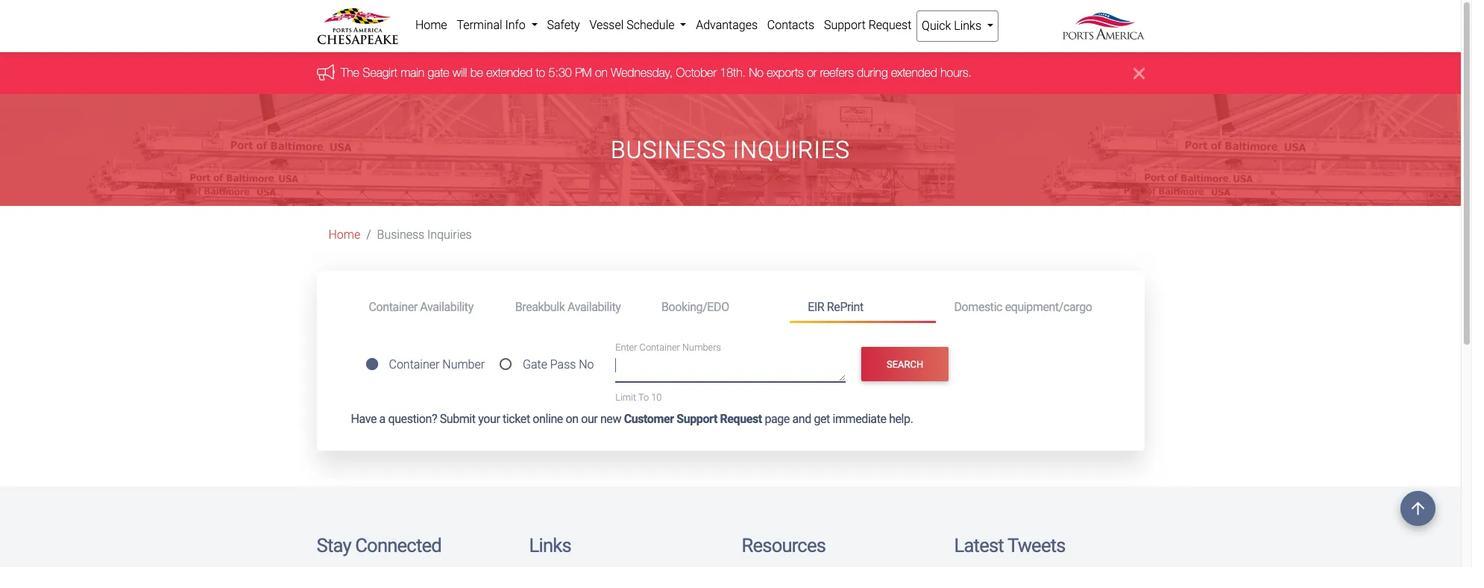 Task type: describe. For each thing, give the bounding box(es) containing it.
be
[[470, 66, 483, 79]]

1 horizontal spatial inquiries
[[733, 136, 851, 164]]

seagirt
[[363, 66, 397, 79]]

quick links
[[922, 19, 985, 33]]

online
[[533, 412, 563, 426]]

have a question? submit your ticket online on our new customer support request page and get immediate help.
[[351, 412, 914, 426]]

wednesday,
[[611, 66, 673, 79]]

18th.
[[720, 66, 746, 79]]

domestic equipment/cargo
[[955, 300, 1093, 314]]

enter container numbers
[[616, 342, 722, 353]]

pm
[[575, 66, 592, 79]]

1 vertical spatial no
[[579, 358, 594, 372]]

gate pass no
[[523, 358, 594, 372]]

a
[[379, 412, 386, 426]]

0 horizontal spatial on
[[566, 412, 579, 426]]

gate
[[428, 66, 449, 79]]

the seagirt main gate will be extended to 5:30 pm on wednesday, october 18th.  no exports or reefers during extended hours. link
[[341, 66, 972, 79]]

breakbulk
[[515, 300, 565, 314]]

domestic equipment/cargo link
[[937, 294, 1111, 321]]

10
[[652, 392, 662, 403]]

have
[[351, 412, 377, 426]]

bullhorn image
[[317, 64, 341, 80]]

contacts link
[[763, 10, 820, 40]]

immediate
[[833, 412, 887, 426]]

main
[[401, 66, 424, 79]]

0 vertical spatial business
[[611, 136, 727, 164]]

stay
[[317, 534, 351, 557]]

0 horizontal spatial business inquiries
[[377, 228, 472, 242]]

support request
[[824, 18, 912, 32]]

1 vertical spatial container
[[640, 342, 680, 353]]

eir reprint
[[808, 300, 864, 314]]

get
[[814, 412, 830, 426]]

page
[[765, 412, 790, 426]]

or
[[807, 66, 817, 79]]

during
[[857, 66, 888, 79]]

1 horizontal spatial home link
[[411, 10, 452, 40]]

the seagirt main gate will be extended to 5:30 pm on wednesday, october 18th.  no exports or reefers during extended hours.
[[341, 66, 972, 79]]

gate
[[523, 358, 548, 372]]

advantages
[[696, 18, 758, 32]]

0 horizontal spatial home
[[329, 228, 361, 242]]

your
[[478, 412, 500, 426]]

booking/edo
[[662, 300, 730, 314]]

container availability link
[[351, 294, 498, 321]]

close image
[[1134, 64, 1145, 82]]

question?
[[388, 412, 437, 426]]

0 horizontal spatial request
[[720, 412, 762, 426]]

breakbulk availability
[[515, 300, 621, 314]]

1 extended from the left
[[486, 66, 533, 79]]

search
[[887, 359, 924, 370]]

availability for container availability
[[420, 300, 474, 314]]

enter
[[616, 342, 638, 353]]

submit
[[440, 412, 476, 426]]

customer support request link
[[624, 412, 762, 426]]

reprint
[[827, 300, 864, 314]]

october
[[676, 66, 717, 79]]

support inside support request link
[[824, 18, 866, 32]]

1 vertical spatial business
[[377, 228, 425, 242]]

contacts
[[768, 18, 815, 32]]

container number
[[389, 358, 485, 372]]

latest
[[955, 534, 1004, 557]]

connected
[[355, 534, 442, 557]]

our
[[581, 412, 598, 426]]

hours.
[[941, 66, 972, 79]]

resources
[[742, 534, 826, 557]]

stay connected
[[317, 534, 442, 557]]

vessel
[[590, 18, 624, 32]]



Task type: locate. For each thing, give the bounding box(es) containing it.
1 vertical spatial business inquiries
[[377, 228, 472, 242]]

quick links link
[[917, 10, 999, 42]]

2 vertical spatial container
[[389, 358, 440, 372]]

1 horizontal spatial availability
[[568, 300, 621, 314]]

1 horizontal spatial home
[[416, 18, 447, 32]]

container
[[369, 300, 418, 314], [640, 342, 680, 353], [389, 358, 440, 372]]

1 vertical spatial inquiries
[[428, 228, 472, 242]]

the seagirt main gate will be extended to 5:30 pm on wednesday, october 18th.  no exports or reefers during extended hours. alert
[[0, 53, 1462, 94]]

support
[[824, 18, 866, 32], [677, 412, 718, 426]]

numbers
[[683, 342, 722, 353]]

exports
[[767, 66, 804, 79]]

2 extended from the left
[[891, 66, 937, 79]]

container availability
[[369, 300, 474, 314]]

vessel schedule link
[[585, 10, 692, 40]]

home
[[416, 18, 447, 32], [329, 228, 361, 242]]

home link
[[411, 10, 452, 40], [329, 228, 361, 242]]

0 vertical spatial support
[[824, 18, 866, 32]]

container right enter
[[640, 342, 680, 353]]

availability up enter
[[568, 300, 621, 314]]

1 horizontal spatial links
[[955, 19, 982, 33]]

availability up container number
[[420, 300, 474, 314]]

1 vertical spatial on
[[566, 412, 579, 426]]

help.
[[890, 412, 914, 426]]

request left quick at the right of page
[[869, 18, 912, 32]]

0 vertical spatial request
[[869, 18, 912, 32]]

1 vertical spatial request
[[720, 412, 762, 426]]

reefers
[[820, 66, 854, 79]]

quick
[[922, 19, 952, 33]]

extended right during
[[891, 66, 937, 79]]

0 horizontal spatial home link
[[329, 228, 361, 242]]

no
[[749, 66, 764, 79], [579, 358, 594, 372]]

links
[[955, 19, 982, 33], [529, 534, 571, 557]]

extended
[[486, 66, 533, 79], [891, 66, 937, 79]]

search button
[[862, 347, 950, 382]]

1 availability from the left
[[420, 300, 474, 314]]

equipment/cargo
[[1006, 300, 1093, 314]]

1 horizontal spatial on
[[595, 66, 608, 79]]

1 horizontal spatial support
[[824, 18, 866, 32]]

0 horizontal spatial inquiries
[[428, 228, 472, 242]]

limit to 10
[[616, 392, 662, 403]]

request left page
[[720, 412, 762, 426]]

terminal
[[457, 18, 503, 32]]

schedule
[[627, 18, 675, 32]]

container inside 'link'
[[369, 300, 418, 314]]

terminal info
[[457, 18, 529, 32]]

5:30
[[548, 66, 572, 79]]

will
[[452, 66, 467, 79]]

1 vertical spatial support
[[677, 412, 718, 426]]

info
[[506, 18, 526, 32]]

terminal info link
[[452, 10, 543, 40]]

go to top image
[[1401, 491, 1436, 526]]

latest tweets
[[955, 534, 1066, 557]]

safety link
[[543, 10, 585, 40]]

business inquiries
[[611, 136, 851, 164], [377, 228, 472, 242]]

inquiries
[[733, 136, 851, 164], [428, 228, 472, 242]]

new
[[601, 412, 622, 426]]

no inside the seagirt main gate will be extended to 5:30 pm on wednesday, october 18th.  no exports or reefers during extended hours. alert
[[749, 66, 764, 79]]

0 vertical spatial on
[[595, 66, 608, 79]]

advantages link
[[692, 10, 763, 40]]

to
[[536, 66, 545, 79]]

container for container availability
[[369, 300, 418, 314]]

1 vertical spatial home
[[329, 228, 361, 242]]

Enter Container Numbers text field
[[616, 357, 846, 382]]

1 horizontal spatial request
[[869, 18, 912, 32]]

0 vertical spatial links
[[955, 19, 982, 33]]

2 availability from the left
[[568, 300, 621, 314]]

1 horizontal spatial extended
[[891, 66, 937, 79]]

booking/edo link
[[644, 294, 790, 321]]

0 horizontal spatial extended
[[486, 66, 533, 79]]

extended left to
[[486, 66, 533, 79]]

0 horizontal spatial availability
[[420, 300, 474, 314]]

the
[[341, 66, 359, 79]]

0 horizontal spatial no
[[579, 358, 594, 372]]

1 vertical spatial home link
[[329, 228, 361, 242]]

1 horizontal spatial business inquiries
[[611, 136, 851, 164]]

container left number
[[389, 358, 440, 372]]

1 vertical spatial links
[[529, 534, 571, 557]]

breakbulk availability link
[[498, 294, 644, 321]]

container up container number
[[369, 300, 418, 314]]

support request link
[[820, 10, 917, 40]]

business
[[611, 136, 727, 164], [377, 228, 425, 242]]

0 horizontal spatial support
[[677, 412, 718, 426]]

customer
[[624, 412, 674, 426]]

no right 18th.
[[749, 66, 764, 79]]

0 vertical spatial no
[[749, 66, 764, 79]]

availability for breakbulk availability
[[568, 300, 621, 314]]

no right pass on the left bottom
[[579, 358, 594, 372]]

0 vertical spatial business inquiries
[[611, 136, 851, 164]]

safety
[[547, 18, 580, 32]]

on right pm
[[595, 66, 608, 79]]

vessel schedule
[[590, 18, 678, 32]]

tweets
[[1008, 534, 1066, 557]]

0 vertical spatial inquiries
[[733, 136, 851, 164]]

support up reefers
[[824, 18, 866, 32]]

eir
[[808, 300, 825, 314]]

availability
[[420, 300, 474, 314], [568, 300, 621, 314]]

pass
[[551, 358, 576, 372]]

on inside alert
[[595, 66, 608, 79]]

1 horizontal spatial no
[[749, 66, 764, 79]]

0 horizontal spatial business
[[377, 228, 425, 242]]

1 horizontal spatial business
[[611, 136, 727, 164]]

ticket
[[503, 412, 530, 426]]

eir reprint link
[[790, 294, 937, 323]]

request
[[869, 18, 912, 32], [720, 412, 762, 426]]

0 vertical spatial home link
[[411, 10, 452, 40]]

0 horizontal spatial links
[[529, 534, 571, 557]]

limit
[[616, 392, 637, 403]]

0 vertical spatial home
[[416, 18, 447, 32]]

container for container number
[[389, 358, 440, 372]]

0 vertical spatial container
[[369, 300, 418, 314]]

on left our
[[566, 412, 579, 426]]

on
[[595, 66, 608, 79], [566, 412, 579, 426]]

support right customer
[[677, 412, 718, 426]]

to
[[639, 392, 649, 403]]

availability inside 'link'
[[420, 300, 474, 314]]

number
[[443, 358, 485, 372]]

domestic
[[955, 300, 1003, 314]]

and
[[793, 412, 812, 426]]



Task type: vqa. For each thing, say whether or not it's contained in the screenshot.
Home link
yes



